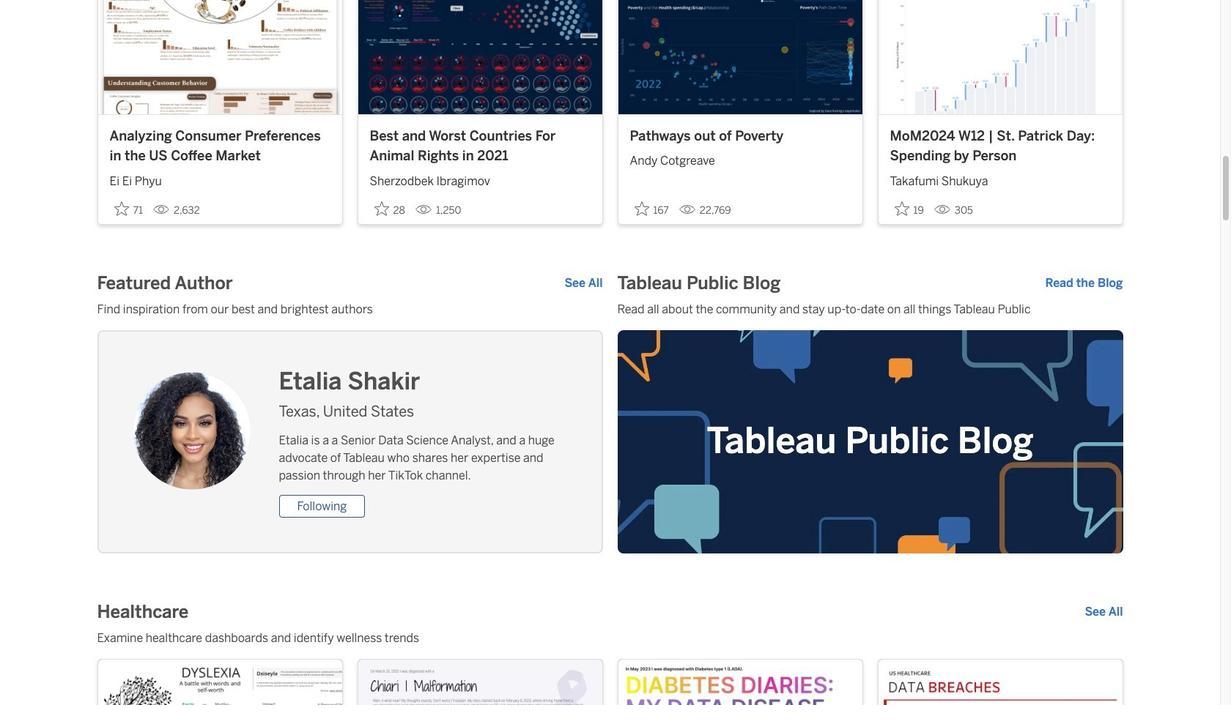 Task type: describe. For each thing, give the bounding box(es) containing it.
see all healthcare element
[[1085, 604, 1123, 621]]

tableau public blog heading
[[617, 272, 781, 295]]

add favorite button for first the workbook thumbnail from left
[[110, 197, 147, 221]]

add favorite image for 4th the workbook thumbnail from the left add favorite button
[[894, 201, 909, 216]]

add favorite image for add favorite button corresponding to first the workbook thumbnail from left
[[114, 201, 129, 216]]

healthcare heading
[[97, 601, 189, 624]]

add favorite image for add favorite button for second the workbook thumbnail from right
[[634, 201, 649, 216]]

find inspiration from our best and brightest authors element
[[97, 301, 603, 319]]

read all about the community and stay up-to-date on all things tableau public element
[[617, 301, 1123, 319]]



Task type: locate. For each thing, give the bounding box(es) containing it.
Add Favorite button
[[110, 197, 147, 221], [370, 197, 410, 221], [630, 197, 673, 221], [890, 197, 928, 221]]

add favorite button for second the workbook thumbnail from left
[[370, 197, 410, 221]]

4 workbook thumbnail image from the left
[[878, 0, 1122, 114]]

4 add favorite button from the left
[[890, 197, 928, 221]]

add favorite image
[[634, 201, 649, 216], [894, 201, 909, 216]]

0 horizontal spatial add favorite image
[[634, 201, 649, 216]]

2 add favorite button from the left
[[370, 197, 410, 221]]

1 workbook thumbnail image from the left
[[98, 0, 342, 114]]

0 horizontal spatial add favorite image
[[114, 201, 129, 216]]

add favorite button for 4th the workbook thumbnail from the left
[[890, 197, 928, 221]]

2 workbook thumbnail image from the left
[[358, 0, 602, 114]]

add favorite image
[[114, 201, 129, 216], [374, 201, 389, 216]]

featured author: etalia.shakir image
[[133, 373, 250, 490]]

2 add favorite image from the left
[[374, 201, 389, 216]]

add favorite image for add favorite button associated with second the workbook thumbnail from left
[[374, 201, 389, 216]]

examine healthcare dashboards and identify wellness trends element
[[97, 630, 1123, 648]]

2 add favorite image from the left
[[894, 201, 909, 216]]

add favorite button for second the workbook thumbnail from right
[[630, 197, 673, 221]]

featured author heading
[[97, 272, 233, 295]]

1 add favorite image from the left
[[114, 201, 129, 216]]

1 add favorite button from the left
[[110, 197, 147, 221]]

workbook thumbnail image
[[98, 0, 342, 114], [358, 0, 602, 114], [618, 0, 862, 114], [878, 0, 1122, 114]]

1 horizontal spatial add favorite image
[[894, 201, 909, 216]]

1 add favorite image from the left
[[634, 201, 649, 216]]

3 add favorite button from the left
[[630, 197, 673, 221]]

3 workbook thumbnail image from the left
[[618, 0, 862, 114]]

see all featured authors element
[[565, 275, 603, 292]]

1 horizontal spatial add favorite image
[[374, 201, 389, 216]]



Task type: vqa. For each thing, say whether or not it's contained in the screenshot.
magnitude
no



